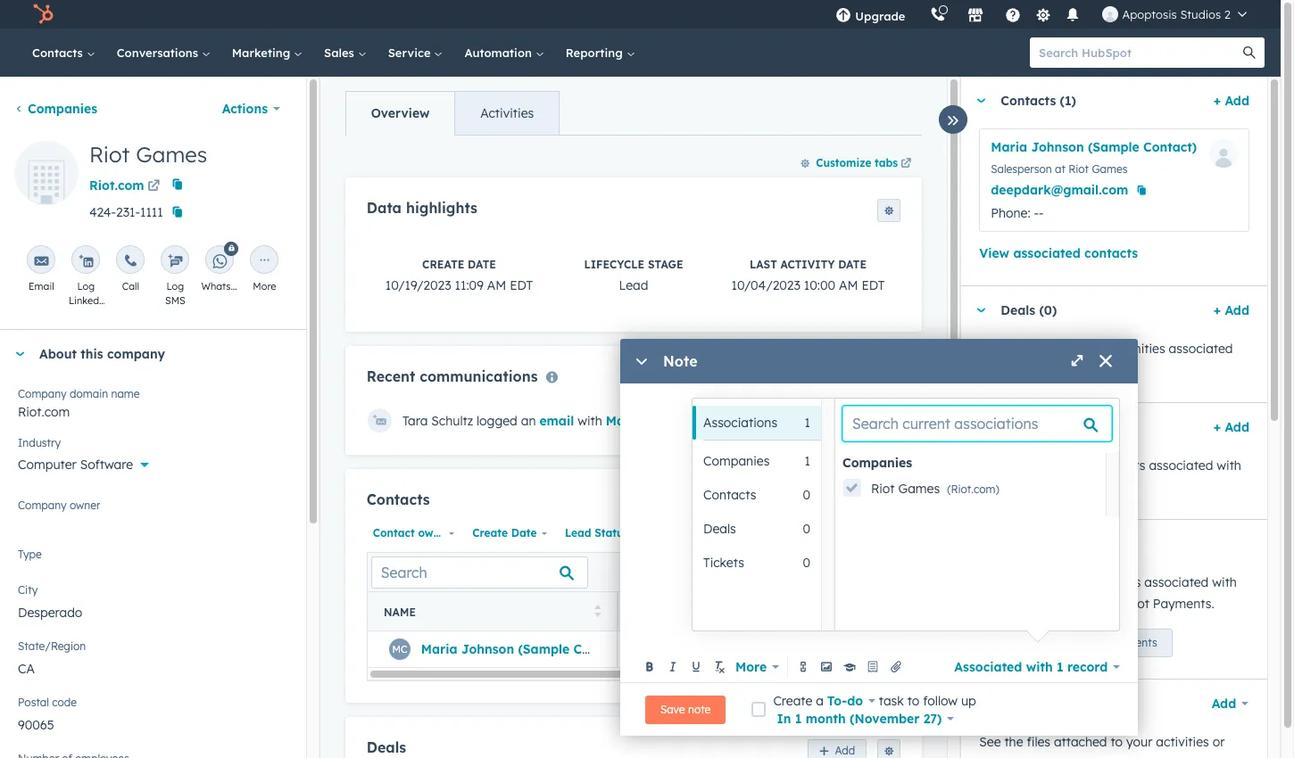 Task type: vqa. For each thing, say whether or not it's contained in the screenshot.
Sales
yes



Task type: locate. For each thing, give the bounding box(es) containing it.
riot.com inside riot.com link
[[89, 178, 144, 194]]

+ add button for contacts (1)
[[1214, 90, 1250, 112]]

caret image
[[14, 352, 25, 357], [976, 702, 987, 707]]

0 horizontal spatial caret image
[[14, 352, 25, 357]]

create up search search box
[[473, 527, 508, 540]]

1 vertical spatial deepdark@gmail.com link
[[640, 642, 777, 658]]

company down the computer
[[18, 499, 67, 513]]

email link
[[540, 413, 574, 429]]

2 vertical spatial maria johnson (sample contact) link
[[421, 642, 627, 658]]

reporting link
[[555, 29, 646, 77]]

activity for last activity date
[[683, 527, 724, 540]]

27)
[[924, 711, 942, 727]]

add button down reset
[[808, 492, 867, 515]]

0 vertical spatial company
[[18, 388, 67, 401]]

postal
[[18, 696, 49, 710]]

City text field
[[18, 595, 288, 630]]

software
[[80, 457, 133, 473]]

2 vertical spatial 0
[[803, 555, 811, 571]]

track inside track the revenue opportunities associated with this record.
[[980, 341, 1011, 357]]

payments.
[[1153, 596, 1215, 613]]

riot.com
[[89, 178, 144, 194], [18, 404, 70, 421]]

1 horizontal spatial games
[[899, 481, 940, 497]]

+ add
[[1214, 93, 1250, 109], [1214, 303, 1250, 319], [1214, 420, 1250, 436]]

contacts inside dropdown button
[[1001, 93, 1057, 109]]

maria johnson (sample contact) link down search search box
[[421, 642, 627, 658]]

1 right in on the bottom of the page
[[795, 711, 802, 727]]

associated inside track the customer requests associated with this record.
[[1149, 458, 1214, 474]]

with inside track the revenue opportunities associated with this record.
[[980, 363, 1004, 379]]

games right at
[[1092, 163, 1128, 176]]

deepdark@gmail.com link up note
[[640, 642, 777, 658]]

caret image inside about this company dropdown button
[[14, 352, 25, 357]]

this down search current associations search box
[[980, 479, 1001, 496]]

0 vertical spatial riot.com
[[89, 178, 144, 194]]

2 track from the top
[[980, 458, 1011, 474]]

last up 10/04/2023
[[750, 258, 777, 272]]

record. for customer
[[1004, 479, 1045, 496]]

the left revenue
[[1015, 341, 1034, 357]]

1 vertical spatial deepdark@gmail.com
[[640, 642, 777, 658]]

up right set
[[1092, 637, 1104, 650]]

company owner no owner
[[18, 499, 100, 522]]

1 left the record
[[1057, 659, 1064, 675]]

deepdark@gmail.com
[[991, 182, 1129, 198], [640, 642, 777, 658]]

1 vertical spatial track
[[980, 458, 1011, 474]]

+ add for deals (0)
[[1214, 303, 1250, 319]]

2 press to sort. image from the left
[[818, 605, 825, 618]]

create date button
[[466, 522, 552, 546]]

1 company from the top
[[18, 388, 67, 401]]

edt right 10:00
[[862, 278, 885, 294]]

set
[[1072, 637, 1089, 650]]

1 vertical spatial caret image
[[976, 308, 987, 313]]

revenue
[[1037, 341, 1083, 357]]

tara
[[403, 413, 428, 429]]

maria up salesperson
[[991, 139, 1028, 155]]

add button
[[808, 492, 867, 515], [808, 740, 867, 759]]

2 horizontal spatial companies
[[843, 455, 913, 471]]

1 vertical spatial more
[[736, 659, 767, 675]]

press to sort. element
[[595, 605, 602, 620], [818, 605, 825, 620]]

(0) inside "dropdown button"
[[1049, 420, 1067, 436]]

search button
[[1235, 38, 1265, 68]]

riot for riot games
[[89, 141, 130, 168]]

0 vertical spatial record.
[[1032, 363, 1073, 379]]

task to follow up
[[876, 693, 977, 709]]

riot right at
[[1069, 163, 1089, 176]]

1 + from the top
[[1214, 93, 1222, 109]]

0 vertical spatial lead
[[619, 278, 649, 294]]

caret image inside the contacts (1) dropdown button
[[976, 99, 987, 103]]

johnson
[[1032, 139, 1085, 155], [646, 413, 699, 429], [462, 642, 514, 658]]

caret image inside tickets (0) "dropdown button"
[[976, 425, 987, 430]]

games left the (riot.com)
[[899, 481, 940, 497]]

edit button
[[14, 141, 79, 212]]

note
[[688, 703, 711, 717]]

caret image for contacts
[[976, 99, 987, 103]]

1 horizontal spatial last
[[750, 258, 777, 272]]

domain
[[70, 388, 108, 401]]

2 horizontal spatial games
[[1092, 163, 1128, 176]]

2 + from the top
[[1214, 303, 1222, 319]]

1 vertical spatial company
[[1004, 596, 1059, 613]]

deepdark@gmail.com link
[[991, 179, 1129, 201], [640, 642, 777, 658]]

1 horizontal spatial tickets
[[1001, 420, 1046, 436]]

-
[[1034, 205, 1039, 221], [1039, 205, 1044, 221], [863, 642, 868, 658], [868, 642, 873, 658]]

add inside popup button
[[1212, 696, 1237, 713]]

using
[[1063, 596, 1094, 613]]

create inside popup button
[[473, 527, 508, 540]]

create date 10/19/2023 11:09 am edt
[[386, 258, 533, 294]]

johnson up salesperson at riot games
[[1032, 139, 1085, 155]]

add
[[1225, 93, 1250, 109], [1225, 303, 1250, 319], [1225, 420, 1250, 436], [835, 496, 856, 510], [1212, 696, 1237, 713], [835, 744, 856, 758]]

edt inside last activity date 10/04/2023 10:00 am edt
[[862, 278, 885, 294]]

reporting
[[566, 46, 626, 60]]

press to sort. element up a
[[818, 605, 825, 620]]

0 vertical spatial the
[[1015, 341, 1034, 357]]

1 inside "popup button"
[[1057, 659, 1064, 675]]

caret image for tickets
[[976, 425, 987, 430]]

menu
[[824, 0, 1260, 29]]

maria down minimize dialog icon
[[606, 413, 643, 429]]

activity
[[781, 258, 835, 272], [683, 527, 724, 540]]

0 horizontal spatial edt
[[510, 278, 533, 294]]

riot up riot.com link
[[89, 141, 130, 168]]

with for requests
[[1217, 458, 1242, 474]]

the inside see the files attached to your activities or uploaded to this record.
[[1005, 735, 1024, 751]]

am right 10:00
[[839, 278, 859, 294]]

0 vertical spatial tickets
[[1001, 420, 1046, 436]]

tickets up customer
[[1001, 420, 1046, 436]]

owner down computer software
[[70, 499, 100, 513]]

Postal code text field
[[18, 707, 288, 743]]

1 horizontal spatial deals
[[704, 521, 736, 538]]

riot.com up industry
[[18, 404, 70, 421]]

(november
[[850, 711, 920, 727]]

this right about
[[81, 346, 103, 363]]

the down tickets (0)
[[1015, 458, 1034, 474]]

1 vertical spatial 0
[[803, 521, 811, 538]]

record. down customer
[[1004, 479, 1045, 496]]

link opens in a new window image
[[147, 177, 160, 198]]

4,
[[858, 413, 869, 429]]

maria johnson (sample contact) down search search box
[[421, 642, 627, 658]]

to-do
[[828, 693, 864, 709]]

2 vertical spatial deals
[[367, 739, 406, 757]]

deepdark@gmail.com for leftmost deepdark@gmail.com link
[[640, 642, 777, 658]]

1 horizontal spatial activity
[[781, 258, 835, 272]]

1 add button from the top
[[808, 492, 867, 515]]

maria johnson (sample contact) link for view associated contacts
[[991, 139, 1198, 155]]

contact owner
[[373, 527, 451, 540]]

track down deals (0)
[[980, 341, 1011, 357]]

riot for riot games (riot.com)
[[871, 481, 895, 497]]

1 horizontal spatial am
[[839, 278, 859, 294]]

associated right the opportunities
[[1169, 341, 1234, 357]]

0 vertical spatial +
[[1214, 93, 1222, 109]]

0 vertical spatial deals
[[1001, 303, 1036, 319]]

last for last activity date 10/04/2023 10:00 am edt
[[750, 258, 777, 272]]

customer
[[1037, 458, 1092, 474]]

this up tickets (0)
[[1008, 363, 1029, 379]]

Search HubSpot search field
[[1030, 38, 1249, 68]]

close dialog image
[[1099, 355, 1113, 370]]

record. inside track the customer requests associated with this record.
[[1004, 479, 1045, 496]]

call
[[122, 280, 139, 293]]

associated right requests
[[1149, 458, 1214, 474]]

companies down 2023
[[843, 455, 913, 471]]

owner for contact owner
[[418, 527, 451, 540]]

up right follow
[[962, 693, 977, 709]]

associated for requests
[[1149, 458, 1214, 474]]

this inside see the files attached to your activities or uploaded to this record.
[[1055, 756, 1076, 759]]

last right status
[[657, 527, 680, 540]]

riot.com inside company domain name riot.com
[[18, 404, 70, 421]]

deals
[[1001, 303, 1036, 319], [704, 521, 736, 538], [367, 739, 406, 757]]

upgrade image
[[836, 8, 852, 24]]

company down "and" at the right of page
[[1004, 596, 1059, 613]]

2 company from the top
[[18, 499, 67, 513]]

owner right contact
[[418, 527, 451, 540]]

0 vertical spatial 0
[[803, 488, 811, 504]]

settings image
[[1036, 8, 1052, 24]]

the for files
[[1005, 735, 1024, 751]]

1 vertical spatial add button
[[808, 740, 867, 759]]

activity inside last activity date 10/04/2023 10:00 am edt
[[781, 258, 835, 272]]

2 + add button from the top
[[1214, 300, 1250, 321]]

track up the (riot.com)
[[980, 458, 1011, 474]]

1 horizontal spatial create
[[473, 527, 508, 540]]

caret image left about
[[14, 352, 25, 357]]

riot down reset
[[871, 481, 895, 497]]

(0) inside dropdown button
[[1040, 303, 1057, 319]]

search image
[[1244, 46, 1256, 59]]

0
[[803, 488, 811, 504], [803, 521, 811, 538], [803, 555, 811, 571]]

date inside create date 10/19/2023 11:09 am edt
[[468, 258, 496, 272]]

deepdark@gmail.com down salesperson at riot games
[[991, 182, 1129, 198]]

State/Region text field
[[18, 651, 288, 687]]

salesperson at riot games
[[991, 163, 1128, 176]]

1 horizontal spatial company
[[1004, 596, 1059, 613]]

up
[[1092, 637, 1104, 650], [962, 693, 977, 709]]

lead status
[[565, 527, 629, 540]]

2 vertical spatial caret image
[[976, 425, 987, 430]]

owner inside 'popup button'
[[418, 527, 451, 540]]

0 horizontal spatial more
[[253, 280, 276, 293]]

0 horizontal spatial press to sort. element
[[595, 605, 602, 620]]

1 vertical spatial contact)
[[759, 413, 812, 429]]

company inside dropdown button
[[107, 346, 165, 363]]

johnson down search search box
[[462, 642, 514, 658]]

1 vertical spatial maria johnson (sample contact) link
[[606, 413, 812, 429]]

0 for deals
[[803, 521, 811, 538]]

this down collect
[[980, 596, 1001, 613]]

add button
[[1201, 687, 1250, 722]]

--
[[863, 642, 873, 658]]

reset
[[862, 446, 897, 463]]

create for create date
[[473, 527, 508, 540]]

(riot.com)
[[948, 483, 1000, 496]]

with inside "popup button"
[[1027, 659, 1053, 675]]

tara schultz image
[[1103, 6, 1119, 22]]

create inside create date 10/19/2023 11:09 am edt
[[422, 258, 465, 272]]

2 horizontal spatial (sample
[[1088, 139, 1140, 155]]

record. inside track the revenue opportunities associated with this record.
[[1032, 363, 1073, 379]]

associated for payments
[[1145, 575, 1209, 591]]

2 + add from the top
[[1214, 303, 1250, 319]]

payments inside collect and track payments associated with this company using hubspot payments.
[[1083, 575, 1142, 591]]

0 horizontal spatial activity
[[683, 527, 724, 540]]

help image
[[1006, 8, 1022, 24]]

+ add button
[[1214, 90, 1250, 112], [1214, 300, 1250, 321], [1214, 417, 1250, 438]]

maria johnson (sample contact) up at
[[991, 139, 1198, 155]]

0 vertical spatial johnson
[[1032, 139, 1085, 155]]

1 am from the left
[[487, 278, 506, 294]]

1 vertical spatial maria johnson (sample contact)
[[421, 642, 627, 658]]

record. for revenue
[[1032, 363, 1073, 379]]

this
[[81, 346, 103, 363], [1008, 363, 1029, 379], [980, 479, 1001, 496], [980, 596, 1001, 613], [1055, 756, 1076, 759]]

10:00
[[804, 278, 836, 294]]

0 horizontal spatial deepdark@gmail.com link
[[640, 642, 777, 658]]

1 vertical spatial tickets
[[704, 555, 745, 571]]

1 0 from the top
[[803, 488, 811, 504]]

1 press to sort. image from the left
[[595, 605, 602, 618]]

the inside track the customer requests associated with this record.
[[1015, 458, 1034, 474]]

0 horizontal spatial last
[[657, 527, 680, 540]]

marketplaces image
[[968, 8, 984, 24]]

tickets inside "dropdown button"
[[1001, 420, 1046, 436]]

1 horizontal spatial riot.com
[[89, 178, 144, 194]]

press to sort. image
[[595, 605, 602, 618], [818, 605, 825, 618]]

0 vertical spatial caret image
[[976, 99, 987, 103]]

this inside track the customer requests associated with this record.
[[980, 479, 1001, 496]]

computer software
[[18, 457, 133, 473]]

associated inside collect and track payments associated with this company using hubspot payments.
[[1145, 575, 1209, 591]]

navigation containing overview
[[345, 91, 560, 136]]

uploaded
[[980, 756, 1035, 759]]

this down "attached" on the bottom of the page
[[1055, 756, 1076, 759]]

the up uploaded
[[1005, 735, 1024, 751]]

this inside track the revenue opportunities associated with this record.
[[1008, 363, 1029, 379]]

create up 10/19/2023
[[422, 258, 465, 272]]

0 horizontal spatial contact)
[[574, 642, 627, 658]]

track inside track the customer requests associated with this record.
[[980, 458, 1011, 474]]

october
[[806, 413, 854, 429]]

0 vertical spatial (0)
[[1040, 303, 1057, 319]]

companies down associations
[[704, 454, 770, 470]]

1 vertical spatial + add
[[1214, 303, 1250, 319]]

riot.com up "424-231-1111"
[[89, 178, 144, 194]]

am inside last activity date 10/04/2023 10:00 am edt
[[839, 278, 859, 294]]

0 vertical spatial last
[[750, 258, 777, 272]]

caret image down associated
[[976, 702, 987, 707]]

contacts
[[32, 46, 86, 60], [1001, 93, 1057, 109], [704, 488, 757, 504], [367, 492, 430, 509]]

0 vertical spatial maria johnson (sample contact) link
[[991, 139, 1198, 155]]

2 caret image from the top
[[976, 308, 987, 313]]

deals inside dropdown button
[[1001, 303, 1036, 319]]

0 horizontal spatial riot
[[89, 141, 130, 168]]

marketplaces button
[[958, 0, 995, 29]]

2 vertical spatial (sample
[[518, 642, 570, 658]]

companies
[[28, 101, 97, 117], [704, 454, 770, 470], [843, 455, 913, 471]]

associated inside track the revenue opportunities associated with this record.
[[1169, 341, 1234, 357]]

record.
[[1032, 363, 1073, 379], [1004, 479, 1045, 496], [1079, 756, 1120, 759]]

riot.com link
[[89, 171, 163, 198]]

maria johnson (sample contact) link up at
[[991, 139, 1198, 155]]

(0) up customer
[[1049, 420, 1067, 436]]

menu item
[[918, 0, 922, 29]]

contacts left (1)
[[1001, 93, 1057, 109]]

2 vertical spatial the
[[1005, 735, 1024, 751]]

navigation
[[345, 91, 560, 136]]

1 vertical spatial up
[[962, 693, 977, 709]]

with inside collect and track payments associated with this company using hubspot payments.
[[1213, 575, 1237, 591]]

company inside company owner no owner
[[18, 499, 67, 513]]

to right task
[[908, 693, 920, 709]]

1 horizontal spatial press to sort. image
[[818, 605, 825, 618]]

1 vertical spatial record.
[[1004, 479, 1045, 496]]

more
[[253, 280, 276, 293], [736, 659, 767, 675]]

2 vertical spatial record.
[[1079, 756, 1120, 759]]

1 vertical spatial last
[[657, 527, 680, 540]]

record. down revenue
[[1032, 363, 1073, 379]]

1 vertical spatial maria
[[606, 413, 643, 429]]

activity for last activity date 10/04/2023 10:00 am edt
[[781, 258, 835, 272]]

deepdark@gmail.com up note
[[640, 642, 777, 658]]

press to sort. image for 1st press to sort. element from the right
[[818, 605, 825, 618]]

1 vertical spatial activity
[[683, 527, 724, 540]]

activity inside popup button
[[683, 527, 724, 540]]

add button down month
[[808, 740, 867, 759]]

tickets for tickets (0)
[[1001, 420, 1046, 436]]

2 0 from the top
[[803, 521, 811, 538]]

this inside collect and track payments associated with this company using hubspot payments.
[[980, 596, 1001, 613]]

3 0 from the top
[[803, 555, 811, 571]]

1 horizontal spatial lead
[[619, 278, 649, 294]]

1 edt from the left
[[510, 278, 533, 294]]

0 vertical spatial deepdark@gmail.com link
[[991, 179, 1129, 201]]

to left your
[[1111, 735, 1123, 751]]

contacts down hubspot "link"
[[32, 46, 86, 60]]

last inside last activity date 10/04/2023 10:00 am edt
[[750, 258, 777, 272]]

1 track from the top
[[980, 341, 1011, 357]]

1 inside popup button
[[795, 711, 802, 727]]

call image
[[124, 254, 138, 269]]

this for track the revenue opportunities associated with this record.
[[1008, 363, 1029, 379]]

1 vertical spatial +
[[1214, 303, 1222, 319]]

0 horizontal spatial press to sort. image
[[595, 605, 602, 618]]

0 horizontal spatial maria
[[421, 642, 458, 658]]

1 vertical spatial to
[[1111, 735, 1123, 751]]

0 vertical spatial track
[[980, 341, 1011, 357]]

(0)
[[1040, 303, 1057, 319], [1049, 420, 1067, 436]]

associated
[[1014, 246, 1081, 262], [1169, 341, 1234, 357], [1149, 458, 1214, 474], [1145, 575, 1209, 591]]

sms
[[165, 295, 186, 307]]

company
[[107, 346, 165, 363], [1004, 596, 1059, 613]]

games up link opens in a new window image
[[136, 141, 207, 168]]

0 vertical spatial payments
[[1083, 575, 1142, 591]]

2 vertical spatial +
[[1214, 420, 1222, 436]]

2 add button from the top
[[808, 740, 867, 759]]

the for revenue
[[1015, 341, 1034, 357]]

maria down search search box
[[421, 642, 458, 658]]

0 horizontal spatial companies
[[28, 101, 97, 117]]

2 horizontal spatial riot
[[1069, 163, 1089, 176]]

companies down contacts link on the top left
[[28, 101, 97, 117]]

0 vertical spatial deepdark@gmail.com
[[991, 182, 1129, 198]]

logged
[[477, 413, 518, 429]]

lifecycle stage lead
[[584, 258, 684, 294]]

recent
[[367, 368, 415, 386]]

record. inside see the files attached to your activities or uploaded to this record.
[[1079, 756, 1120, 759]]

an
[[521, 413, 536, 429]]

conversations link
[[106, 29, 221, 77]]

deepdark@gmail.com link down salesperson at riot games
[[991, 179, 1129, 201]]

customize tabs
[[816, 156, 898, 170]]

contacts up the last activity date
[[704, 488, 757, 504]]

tickets down the last activity date
[[704, 555, 745, 571]]

create up in on the bottom of the page
[[774, 693, 813, 709]]

with for opportunities
[[980, 363, 1004, 379]]

the for customer
[[1015, 458, 1034, 474]]

last inside popup button
[[657, 527, 680, 540]]

company up name
[[107, 346, 165, 363]]

more image
[[257, 254, 272, 269]]

caret image left contacts (1)
[[976, 99, 987, 103]]

associated up payments.
[[1145, 575, 1209, 591]]

owner for company owner no owner
[[70, 499, 100, 513]]

edt inside create date 10/19/2023 11:09 am edt
[[510, 278, 533, 294]]

payments up hubspot
[[1083, 575, 1142, 591]]

am right the 11:09
[[487, 278, 506, 294]]

tara schultz logged an email with maria johnson (sample contact) october 4, 2023
[[403, 413, 900, 429]]

caret image left deals (0)
[[976, 308, 987, 313]]

0 horizontal spatial maria johnson (sample contact)
[[421, 642, 627, 658]]

more inside popup button
[[736, 659, 767, 675]]

associated
[[955, 659, 1023, 675]]

1 horizontal spatial edt
[[862, 278, 885, 294]]

1 horizontal spatial up
[[1092, 637, 1104, 650]]

1 horizontal spatial contact)
[[759, 413, 812, 429]]

1 vertical spatial (0)
[[1049, 420, 1067, 436]]

track for track the customer requests associated with this record.
[[980, 458, 1011, 474]]

lead down lifecycle
[[619, 278, 649, 294]]

johnson down note
[[646, 413, 699, 429]]

0 horizontal spatial deepdark@gmail.com
[[640, 642, 777, 658]]

3 caret image from the top
[[976, 425, 987, 430]]

tickets for tickets
[[704, 555, 745, 571]]

1 + add button from the top
[[1214, 90, 1250, 112]]

0 vertical spatial + add button
[[1214, 90, 1250, 112]]

out
[[871, 406, 892, 423]]

maria johnson (sample contact) link down note
[[606, 413, 812, 429]]

+
[[1214, 93, 1222, 109], [1214, 303, 1222, 319], [1214, 420, 1222, 436]]

caret image inside deals (0) dropdown button
[[976, 308, 987, 313]]

0 horizontal spatial company
[[107, 346, 165, 363]]

2 horizontal spatial deals
[[1001, 303, 1036, 319]]

caret image
[[976, 99, 987, 103], [976, 308, 987, 313], [976, 425, 987, 430]]

lead left status
[[565, 527, 592, 540]]

2 am from the left
[[839, 278, 859, 294]]

1 vertical spatial company
[[18, 499, 67, 513]]

the
[[1015, 341, 1034, 357], [1015, 458, 1034, 474], [1005, 735, 1024, 751]]

0 horizontal spatial am
[[487, 278, 506, 294]]

deals (0) button
[[962, 287, 1207, 335]]

to down files
[[1039, 756, 1051, 759]]

1 vertical spatial + add button
[[1214, 300, 1250, 321]]

1 + add from the top
[[1214, 93, 1250, 109]]

company inside company domain name riot.com
[[18, 388, 67, 401]]

customize tabs link
[[792, 149, 923, 178]]

expand dialog image
[[1071, 355, 1085, 370]]

with inside track the customer requests associated with this record.
[[1217, 458, 1242, 474]]

2 press to sort. element from the left
[[818, 605, 825, 620]]

record. down "attached" on the bottom of the page
[[1079, 756, 1120, 759]]

hubspot image
[[32, 4, 54, 25]]

whatsapp
[[201, 280, 250, 293]]

company down about
[[18, 388, 67, 401]]

caret image left tickets (0)
[[976, 425, 987, 430]]

+ for deals (0)
[[1214, 303, 1222, 319]]

2 edt from the left
[[862, 278, 885, 294]]

edt right the 11:09
[[510, 278, 533, 294]]

payments down hubspot
[[1107, 637, 1158, 650]]

2 vertical spatial + add button
[[1214, 417, 1250, 438]]

1 horizontal spatial more
[[736, 659, 767, 675]]

1 caret image from the top
[[976, 99, 987, 103]]

Search search field
[[371, 557, 588, 589]]

0 vertical spatial create
[[422, 258, 465, 272]]

do
[[848, 693, 864, 709]]

1 vertical spatial riot.com
[[18, 404, 70, 421]]

1 press to sort. element from the left
[[595, 605, 602, 620]]

(0) up revenue
[[1040, 303, 1057, 319]]

the inside track the revenue opportunities associated with this record.
[[1015, 341, 1034, 357]]

press to sort. element down lead status popup button
[[595, 605, 602, 620]]



Task type: describe. For each thing, give the bounding box(es) containing it.
this for track the customer requests associated with this record.
[[980, 479, 1001, 496]]

settings link
[[1033, 5, 1055, 24]]

424-231-1111
[[89, 204, 163, 221]]

upgrade
[[856, 9, 906, 23]]

apoptosis studios 2 button
[[1092, 0, 1258, 29]]

track
[[1049, 575, 1079, 591]]

with for an
[[578, 413, 603, 429]]

add button for contacts
[[808, 492, 867, 515]]

this for collect and track payments associated with this company using hubspot payments.
[[980, 596, 1001, 613]]

actions
[[222, 101, 268, 117]]

see
[[980, 735, 1001, 751]]

games for riot games (riot.com)
[[899, 481, 940, 497]]

associated down phone: --
[[1014, 246, 1081, 262]]

more button
[[732, 655, 783, 680]]

1 horizontal spatial maria
[[606, 413, 643, 429]]

+ add button for deals (0)
[[1214, 300, 1250, 321]]

create date
[[473, 527, 537, 540]]

2
[[1225, 7, 1231, 21]]

games for riot games
[[136, 141, 207, 168]]

3 + add button from the top
[[1214, 417, 1250, 438]]

1 vertical spatial payments
[[1107, 637, 1158, 650]]

deepdark@gmail.com for the right deepdark@gmail.com link
[[991, 182, 1129, 198]]

dog
[[895, 406, 920, 423]]

tabs
[[875, 156, 898, 170]]

save note button
[[646, 696, 726, 725]]

last activity date button
[[651, 522, 753, 546]]

last activity date
[[657, 527, 753, 540]]

to-do button
[[828, 691, 876, 712]]

create for create a
[[774, 693, 813, 709]]

(0) for tickets (0)
[[1049, 420, 1067, 436]]

date inside last activity date 10/04/2023 10:00 am edt
[[839, 258, 867, 272]]

1 left take
[[805, 415, 811, 431]]

0 vertical spatial (sample
[[1088, 139, 1140, 155]]

calling icon button
[[924, 3, 954, 26]]

or
[[1213, 735, 1225, 751]]

caret image for deals
[[976, 308, 987, 313]]

activities
[[481, 105, 534, 121]]

about this company
[[39, 346, 165, 363]]

recent communications
[[367, 368, 538, 386]]

0 vertical spatial maria johnson (sample contact)
[[991, 139, 1198, 155]]

424-
[[89, 204, 116, 221]]

1 vertical spatial caret image
[[976, 702, 987, 707]]

name
[[384, 606, 416, 619]]

1 vertical spatial (sample
[[703, 413, 755, 429]]

associations
[[704, 415, 778, 431]]

3 + add from the top
[[1214, 420, 1250, 436]]

contacts up contact
[[367, 492, 430, 509]]

about this company button
[[0, 330, 288, 379]]

notifications image
[[1066, 8, 1082, 24]]

tickets (0) button
[[962, 404, 1207, 452]]

last for last activity date
[[657, 527, 680, 540]]

record
[[1068, 659, 1108, 675]]

11:09
[[455, 278, 484, 294]]

associated for opportunities
[[1169, 341, 1234, 357]]

owner right no
[[39, 506, 75, 522]]

lead inside lifecycle stage lead
[[619, 278, 649, 294]]

service link
[[377, 29, 454, 77]]

and
[[1023, 575, 1046, 591]]

type
[[18, 548, 42, 562]]

code
[[52, 696, 77, 710]]

conversations
[[117, 46, 202, 60]]

tickets (0)
[[1001, 420, 1067, 436]]

company for owner
[[18, 499, 67, 513]]

email
[[29, 280, 54, 293]]

2 horizontal spatial maria
[[991, 139, 1028, 155]]

email image
[[34, 254, 49, 269]]

set up payments link
[[1057, 629, 1173, 658]]

2 vertical spatial contact)
[[574, 642, 627, 658]]

2 horizontal spatial to
[[1111, 735, 1123, 751]]

company inside collect and track payments associated with this company using hubspot payments.
[[1004, 596, 1059, 613]]

menu containing apoptosis studios 2
[[824, 0, 1260, 29]]

data highlights
[[367, 199, 478, 217]]

0 vertical spatial more
[[253, 280, 276, 293]]

maria johnson (sample contact) link for deepdark@gmail.com
[[421, 642, 627, 658]]

with for payments
[[1213, 575, 1237, 591]]

marketing
[[232, 46, 294, 60]]

company for riot.com
[[18, 388, 67, 401]]

notifications button
[[1058, 0, 1089, 29]]

highlights
[[406, 199, 478, 217]]

service
[[388, 46, 434, 60]]

2 vertical spatial to
[[1039, 756, 1051, 759]]

this inside about this company dropdown button
[[81, 346, 103, 363]]

about
[[39, 346, 77, 363]]

deals (0)
[[1001, 303, 1057, 319]]

track for track the revenue opportunities associated with this record.
[[980, 341, 1011, 357]]

2 horizontal spatial contact)
[[1144, 139, 1198, 155]]

activities
[[1157, 735, 1210, 751]]

0 horizontal spatial (sample
[[518, 642, 570, 658]]

log
[[167, 280, 184, 293]]

0 vertical spatial to
[[908, 693, 920, 709]]

0 vertical spatial up
[[1092, 637, 1104, 650]]

data
[[367, 199, 402, 217]]

opportunities
[[1087, 341, 1166, 357]]

studios
[[1181, 7, 1222, 21]]

0 horizontal spatial deals
[[367, 739, 406, 757]]

calling icon image
[[931, 7, 947, 23]]

requests
[[1096, 458, 1146, 474]]

company domain name riot.com
[[18, 388, 140, 421]]

track the revenue opportunities associated with this record.
[[980, 341, 1234, 379]]

city
[[18, 584, 38, 597]]

add button for deals
[[808, 740, 867, 759]]

no owner button
[[18, 496, 288, 526]]

1 horizontal spatial companies
[[704, 454, 770, 470]]

1 horizontal spatial deepdark@gmail.com link
[[991, 179, 1129, 201]]

10/04/2023
[[732, 278, 801, 294]]

contacts (1)
[[1001, 93, 1077, 109]]

a
[[816, 693, 824, 709]]

press to sort. image for first press to sort. element from left
[[595, 605, 602, 618]]

create a
[[774, 693, 828, 709]]

attached
[[1054, 735, 1108, 751]]

(0) for deals (0)
[[1040, 303, 1057, 319]]

contact
[[373, 527, 415, 540]]

1 down october
[[805, 454, 811, 470]]

customize
[[816, 156, 872, 170]]

apoptosis studios 2
[[1123, 7, 1231, 21]]

at
[[1055, 163, 1066, 176]]

1 horizontal spatial johnson
[[646, 413, 699, 429]]

files
[[1027, 735, 1051, 751]]

3 + from the top
[[1214, 420, 1222, 436]]

log sms image
[[168, 254, 182, 269]]

to-
[[828, 693, 848, 709]]

+ add for contacts (1)
[[1214, 93, 1250, 109]]

Search current associations search field
[[843, 406, 1113, 442]]

email
[[540, 413, 574, 429]]

view associated contacts link
[[980, 243, 1139, 264]]

salesperson
[[991, 163, 1052, 176]]

see the files attached to your activities or uploaded to this record.
[[980, 735, 1225, 759]]

minimize dialog image
[[635, 355, 649, 370]]

computer software button
[[18, 447, 288, 477]]

+ for contacts (1)
[[1214, 93, 1222, 109]]

am inside create date 10/19/2023 11:09 am edt
[[487, 278, 506, 294]]

lead inside lead status popup button
[[565, 527, 592, 540]]

save note
[[661, 703, 711, 717]]

0 for contacts
[[803, 488, 811, 504]]

2 vertical spatial maria
[[421, 642, 458, 658]]

set up payments
[[1072, 637, 1158, 650]]

0 for tickets
[[803, 555, 811, 571]]

whatsapp image
[[213, 254, 227, 269]]

automation
[[465, 46, 536, 60]]

last activity date 10/04/2023 10:00 am edt
[[732, 258, 885, 294]]

link opens in a new window image
[[147, 180, 160, 194]]

0 horizontal spatial johnson
[[462, 642, 514, 658]]

in
[[777, 711, 792, 727]]

schultz
[[432, 413, 473, 429]]

riot games (riot.com)
[[871, 481, 1000, 497]]

log linkedin message image
[[79, 254, 93, 269]]

create for create date 10/19/2023 11:09 am edt
[[422, 258, 465, 272]]

take
[[839, 406, 867, 423]]

2023
[[872, 413, 900, 429]]

follow
[[923, 693, 958, 709]]

phone:
[[991, 205, 1031, 221]]

in 1 month (november 27)
[[777, 711, 942, 727]]

lead status button
[[559, 522, 644, 546]]



